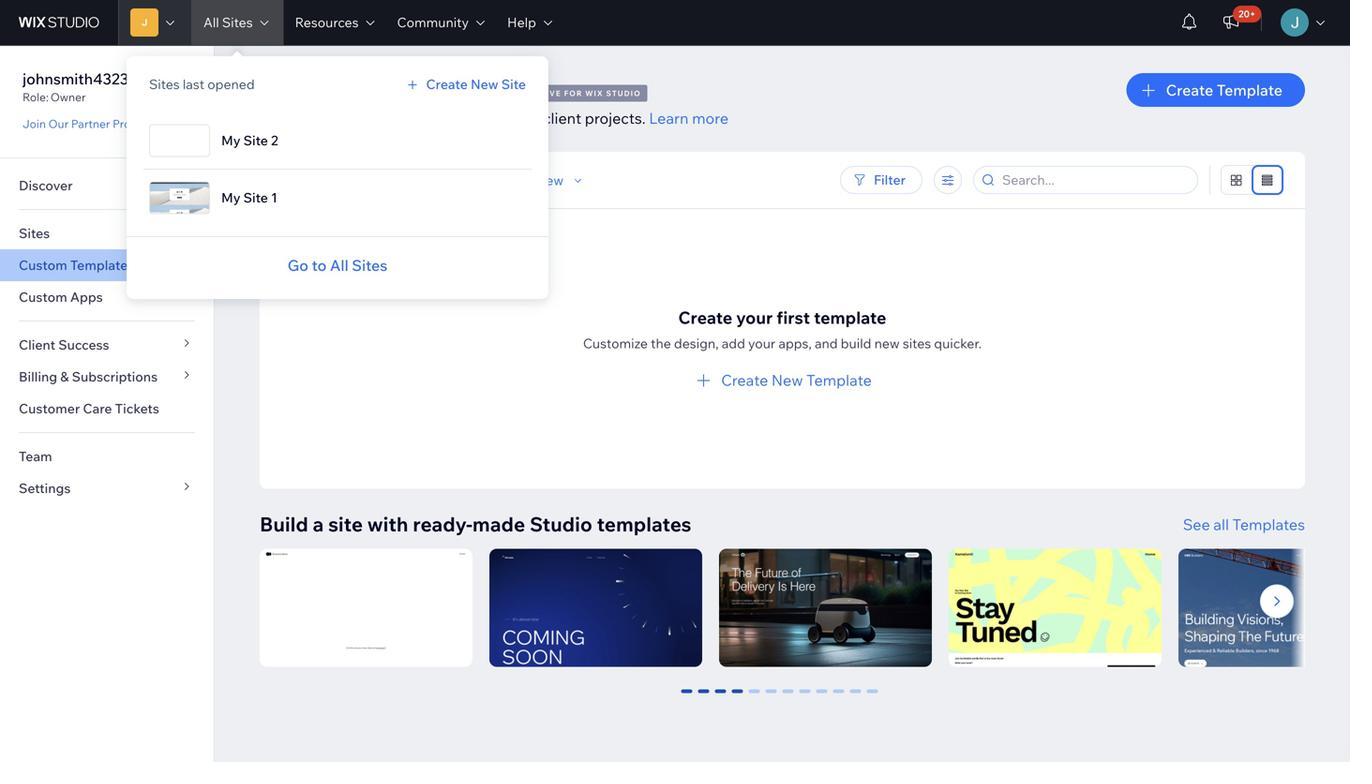 Task type: vqa. For each thing, say whether or not it's contained in the screenshot.
use in the top left of the page
yes



Task type: describe. For each thing, give the bounding box(es) containing it.
build
[[841, 335, 872, 352]]

create custom templates to use for your client projects. learn more
[[260, 109, 729, 128]]

to inside the "go to all sites" link
[[312, 256, 327, 275]]

my site 2
[[221, 132, 278, 149]]

1 vertical spatial template
[[807, 371, 872, 390]]

manage
[[481, 172, 531, 188]]

create template button
[[1127, 73, 1305, 107]]

a
[[313, 512, 324, 537]]

j button
[[118, 0, 191, 45]]

0 vertical spatial to
[[439, 109, 454, 128]]

all
[[1214, 515, 1229, 534]]

owner
[[51, 90, 86, 104]]

custom
[[310, 109, 362, 128]]

0 horizontal spatial all
[[203, 14, 219, 30]]

site inside button
[[501, 76, 526, 92]]

client
[[19, 337, 55, 353]]

success
[[58, 337, 109, 353]]

client success
[[19, 337, 109, 353]]

custom for custom templates link
[[19, 257, 67, 273]]

see
[[1183, 515, 1210, 534]]

johnsmith43233
[[23, 69, 137, 88]]

2 create new template button from the left
[[721, 369, 872, 391]]

1 vertical spatial templates
[[597, 512, 692, 537]]

build a site with ready-made studio templates
[[260, 512, 692, 537]]

partner
[[71, 117, 110, 131]]

1 horizontal spatial for
[[564, 89, 583, 98]]

see all templates button
[[1183, 513, 1305, 536]]

manage view button
[[481, 172, 586, 189]]

all sites
[[203, 14, 253, 30]]

care
[[83, 400, 112, 417]]

design,
[[674, 335, 719, 352]]

client
[[543, 109, 582, 128]]

create template
[[1166, 81, 1283, 99]]

settings
[[19, 480, 71, 496]]

customize
[[583, 335, 648, 352]]

resources
[[295, 14, 359, 30]]

1 vertical spatial for
[[485, 109, 505, 128]]

team link
[[0, 441, 214, 473]]

the
[[651, 335, 671, 352]]

custom apps
[[19, 289, 103, 305]]

new
[[874, 335, 900, 352]]

new for site
[[471, 76, 498, 92]]

Search... field
[[997, 167, 1192, 193]]

filter button
[[840, 166, 923, 194]]

create new template
[[721, 371, 872, 390]]

program
[[113, 117, 158, 131]]

team
[[19, 448, 52, 465]]

create new site
[[426, 76, 526, 92]]

see all templates
[[1183, 515, 1305, 534]]

join our partner program
[[23, 117, 158, 131]]

new for template
[[772, 371, 803, 390]]

subscriptions
[[72, 369, 158, 385]]

help
[[507, 14, 536, 30]]

apps,
[[779, 335, 812, 352]]

site for 2
[[243, 132, 268, 149]]

1
[[271, 189, 277, 206]]

templates inside sidebar element
[[70, 257, 134, 273]]

create new site button
[[404, 76, 526, 93]]

use
[[457, 109, 482, 128]]

quicker.
[[934, 335, 982, 352]]

made
[[473, 512, 525, 537]]

0 vertical spatial your
[[508, 109, 540, 128]]

customer care tickets
[[19, 400, 159, 417]]

go to all sites link
[[288, 254, 387, 277]]

1 horizontal spatial studio
[[606, 89, 641, 98]]

sites
[[903, 335, 931, 352]]

billing & subscriptions button
[[0, 361, 214, 393]]

sites last opened
[[149, 76, 255, 92]]

sidebar element
[[0, 45, 215, 762]]

1 horizontal spatial templates
[[364, 74, 494, 106]]

1 vertical spatial studio
[[530, 512, 592, 537]]

20+
[[1239, 8, 1256, 20]]

create for template
[[721, 371, 768, 390]]

j
[[141, 16, 147, 28]]

template inside button
[[1217, 81, 1283, 99]]

sites up opened
[[222, 14, 253, 30]]

apps
[[70, 289, 103, 305]]

templates inside button
[[1233, 515, 1305, 534]]

client success button
[[0, 329, 214, 361]]



Task type: locate. For each thing, give the bounding box(es) containing it.
2 horizontal spatial templates
[[1233, 515, 1305, 534]]

billing
[[19, 369, 57, 385]]

0 vertical spatial studio
[[606, 89, 641, 98]]

build
[[260, 512, 308, 537]]

wix
[[585, 89, 604, 98]]

&
[[60, 369, 69, 385]]

1 horizontal spatial to
[[439, 109, 454, 128]]

1 horizontal spatial templates
[[597, 512, 692, 537]]

1 vertical spatial my
[[221, 189, 241, 206]]

opened
[[207, 76, 255, 92]]

billing & subscriptions
[[19, 369, 158, 385]]

2 vertical spatial custom
[[19, 289, 67, 305]]

our
[[48, 117, 69, 131]]

sites right go
[[352, 256, 387, 275]]

tickets
[[115, 400, 159, 417]]

learn
[[649, 109, 689, 128]]

templates up use
[[364, 74, 494, 106]]

0 vertical spatial custom templates
[[260, 74, 494, 106]]

go
[[288, 256, 309, 275]]

all
[[203, 14, 219, 30], [330, 256, 349, 275]]

add
[[722, 335, 745, 352]]

0 horizontal spatial studio
[[530, 512, 592, 537]]

go to all sites
[[288, 256, 387, 275]]

custom
[[260, 74, 358, 106], [19, 257, 67, 273], [19, 289, 67, 305]]

create
[[426, 76, 468, 92], [1166, 81, 1214, 99], [260, 109, 307, 128], [678, 307, 733, 328], [721, 371, 768, 390]]

your
[[508, 109, 540, 128], [736, 307, 773, 328], [748, 335, 776, 352]]

site
[[328, 512, 363, 537]]

custom templates inside sidebar element
[[19, 257, 134, 273]]

1 vertical spatial custom templates
[[19, 257, 134, 273]]

0 vertical spatial templates
[[364, 74, 494, 106]]

template
[[1217, 81, 1283, 99], [807, 371, 872, 390]]

1 horizontal spatial new
[[772, 371, 803, 390]]

new inside create new template button
[[772, 371, 803, 390]]

1 vertical spatial to
[[312, 256, 327, 275]]

0 vertical spatial custom
[[260, 74, 358, 106]]

new down apps,
[[772, 371, 803, 390]]

custom templates
[[260, 74, 494, 106], [19, 257, 134, 273]]

last
[[183, 76, 205, 92]]

community
[[397, 14, 469, 30]]

my for my site 1
[[221, 189, 241, 206]]

projects.
[[585, 109, 646, 128]]

new up create custom templates to use for your client projects. learn more
[[471, 76, 498, 92]]

0 horizontal spatial templates
[[366, 109, 436, 128]]

0 vertical spatial new
[[471, 76, 498, 92]]

create inside create your first template customize the design, add your apps, and build new sites quicker.
[[678, 307, 733, 328]]

my left 2 at the left top
[[221, 132, 241, 149]]

2 vertical spatial templates
[[1233, 515, 1305, 534]]

2 my from the top
[[221, 189, 241, 206]]

exclusive for wix studio
[[511, 89, 641, 98]]

join
[[23, 117, 46, 131]]

my
[[221, 132, 241, 149], [221, 189, 241, 206]]

your right the add
[[748, 335, 776, 352]]

manage view
[[481, 172, 564, 188]]

studio right made
[[530, 512, 592, 537]]

sites
[[222, 14, 253, 30], [149, 76, 180, 92], [19, 225, 50, 241], [352, 256, 387, 275]]

1 vertical spatial all
[[330, 256, 349, 275]]

and
[[815, 335, 838, 352]]

learn more button
[[649, 107, 729, 129]]

custom left apps
[[19, 289, 67, 305]]

your down exclusive
[[508, 109, 540, 128]]

ready-
[[413, 512, 473, 537]]

studio up the projects.
[[606, 89, 641, 98]]

for right use
[[485, 109, 505, 128]]

create for templates
[[260, 109, 307, 128]]

templates
[[366, 109, 436, 128], [597, 512, 692, 537]]

johnsmith43233 role: owner
[[23, 69, 137, 104]]

custom up custom
[[260, 74, 358, 106]]

sites inside the "go to all sites" link
[[352, 256, 387, 275]]

new
[[471, 76, 498, 92], [772, 371, 803, 390]]

template down and
[[807, 371, 872, 390]]

discover link
[[0, 170, 214, 202]]

help button
[[496, 0, 563, 45]]

1 create new template button from the left
[[693, 369, 872, 391]]

for left wix
[[564, 89, 583, 98]]

more
[[692, 109, 729, 128]]

1 vertical spatial your
[[736, 307, 773, 328]]

0 horizontal spatial custom templates
[[19, 257, 134, 273]]

sites down discover
[[19, 225, 50, 241]]

1 my from the top
[[221, 132, 241, 149]]

0 vertical spatial site
[[501, 76, 526, 92]]

1 vertical spatial site
[[243, 132, 268, 149]]

create for first
[[678, 307, 733, 328]]

custom templates up custom
[[260, 74, 494, 106]]

0 horizontal spatial for
[[485, 109, 505, 128]]

template
[[814, 307, 887, 328]]

site
[[501, 76, 526, 92], [243, 132, 268, 149], [243, 189, 268, 206]]

to left use
[[439, 109, 454, 128]]

0 horizontal spatial template
[[807, 371, 872, 390]]

to right go
[[312, 256, 327, 275]]

all right go
[[330, 256, 349, 275]]

site up create custom templates to use for your client projects. learn more
[[501, 76, 526, 92]]

templates down sites link
[[70, 257, 134, 273]]

template down 20+
[[1217, 81, 1283, 99]]

0 horizontal spatial to
[[312, 256, 327, 275]]

discover
[[19, 177, 73, 194]]

site left 1
[[243, 189, 268, 206]]

custom apps link
[[0, 281, 214, 313]]

view
[[534, 172, 564, 188]]

0 horizontal spatial new
[[471, 76, 498, 92]]

new inside the create new site button
[[471, 76, 498, 92]]

templates right all
[[1233, 515, 1305, 534]]

sites link
[[0, 218, 214, 249]]

all right the j button at the top left of page
[[203, 14, 219, 30]]

site left 2 at the left top
[[243, 132, 268, 149]]

settings button
[[0, 473, 214, 504]]

for
[[564, 89, 583, 98], [485, 109, 505, 128]]

sites left the last
[[149, 76, 180, 92]]

0 horizontal spatial templates
[[70, 257, 134, 273]]

my site 1
[[221, 189, 277, 206]]

0 vertical spatial all
[[203, 14, 219, 30]]

customer
[[19, 400, 80, 417]]

role:
[[23, 90, 49, 104]]

1 horizontal spatial custom templates
[[260, 74, 494, 106]]

custom for custom apps link
[[19, 289, 67, 305]]

0 vertical spatial templates
[[366, 109, 436, 128]]

custom templates link
[[0, 249, 214, 281]]

2 vertical spatial your
[[748, 335, 776, 352]]

0 vertical spatial template
[[1217, 81, 1283, 99]]

create new template button
[[693, 369, 872, 391], [721, 369, 872, 391]]

create for site
[[426, 76, 468, 92]]

customer care tickets link
[[0, 393, 214, 425]]

1 horizontal spatial template
[[1217, 81, 1283, 99]]

2
[[271, 132, 278, 149]]

site for 1
[[243, 189, 268, 206]]

create your first template customize the design, add your apps, and build new sites quicker.
[[583, 307, 982, 352]]

0 vertical spatial my
[[221, 132, 241, 149]]

my for my site 2
[[221, 132, 241, 149]]

1 vertical spatial custom
[[19, 257, 67, 273]]

custom templates up apps
[[19, 257, 134, 273]]

list
[[260, 549, 1350, 667]]

join our partner program button
[[23, 115, 158, 132]]

custom up custom apps
[[19, 257, 67, 273]]

my left 1
[[221, 189, 241, 206]]

studio
[[606, 89, 641, 98], [530, 512, 592, 537]]

Unsaved view field
[[289, 167, 417, 193]]

exclusive
[[511, 89, 561, 98]]

1 vertical spatial new
[[772, 371, 803, 390]]

sites inside sites link
[[19, 225, 50, 241]]

2 vertical spatial site
[[243, 189, 268, 206]]

1 vertical spatial templates
[[70, 257, 134, 273]]

0 vertical spatial for
[[564, 89, 583, 98]]

with
[[367, 512, 408, 537]]

templates
[[364, 74, 494, 106], [70, 257, 134, 273], [1233, 515, 1305, 534]]

1 horizontal spatial all
[[330, 256, 349, 275]]

first
[[777, 307, 810, 328]]

filter
[[874, 172, 906, 188]]

your up the add
[[736, 307, 773, 328]]



